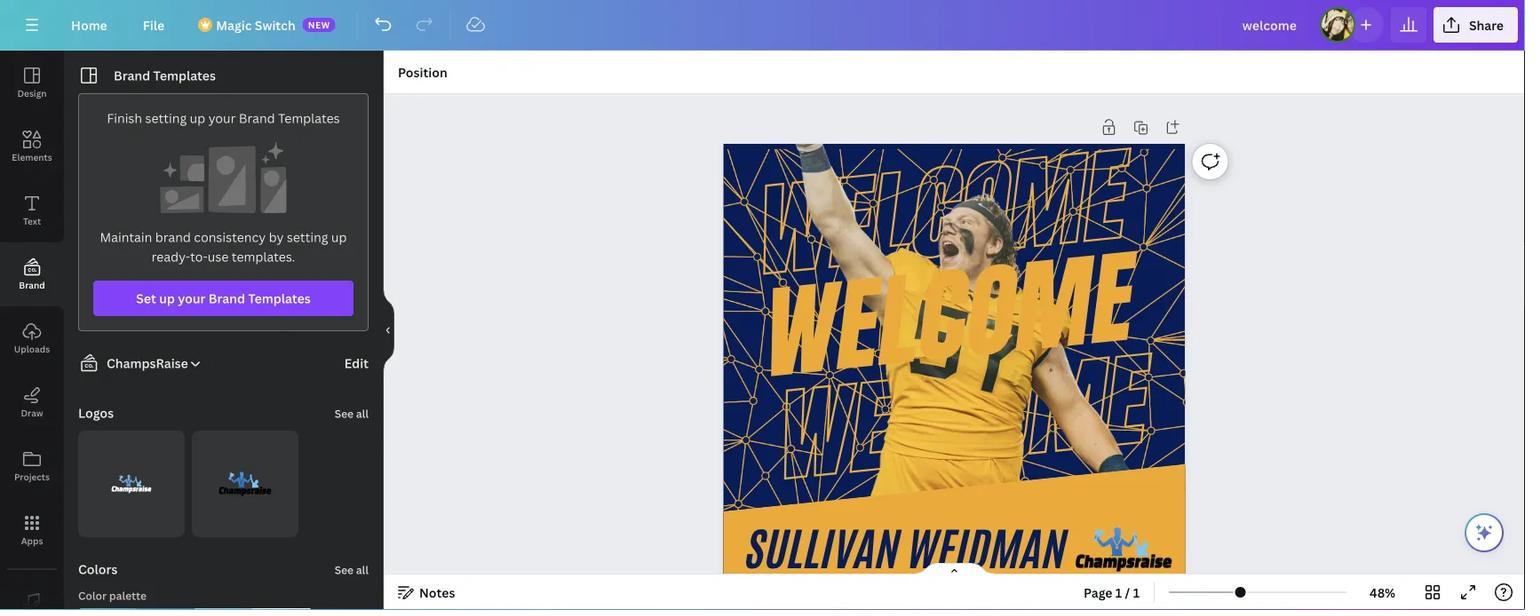 Task type: vqa. For each thing, say whether or not it's contained in the screenshot.
Notes button
yes



Task type: describe. For each thing, give the bounding box(es) containing it.
1 horizontal spatial your
[[208, 110, 236, 127]]

main menu bar
[[0, 0, 1526, 51]]

sullivan weidman
[[747, 517, 1068, 582]]

home link
[[57, 7, 122, 43]]

up inside maintain brand consistency by setting up ready-to-use templates.
[[331, 229, 347, 246]]

show pages image
[[912, 563, 998, 577]]

all for logos
[[356, 407, 369, 421]]

brand button
[[0, 243, 64, 307]]

to-
[[190, 248, 208, 265]]

/
[[1126, 584, 1131, 601]]

set
[[136, 290, 156, 307]]

Design title text field
[[1229, 7, 1313, 43]]

set up your brand templates
[[136, 290, 311, 307]]

share button
[[1434, 7, 1519, 43]]

elements button
[[0, 115, 64, 179]]

finish
[[107, 110, 142, 127]]

canva assistant image
[[1474, 523, 1496, 544]]

elements
[[12, 151, 52, 163]]

share
[[1470, 16, 1505, 33]]

brand templates
[[114, 67, 216, 84]]

page 1 / 1
[[1084, 584, 1140, 601]]

maintain brand consistency by setting up ready-to-use templates.
[[100, 229, 347, 265]]

see all button for colors
[[333, 552, 371, 587]]

notes
[[419, 584, 455, 601]]

file button
[[129, 7, 179, 43]]

color
[[78, 589, 107, 603]]

brand
[[155, 229, 191, 246]]

hide image
[[383, 288, 395, 373]]

notes button
[[391, 579, 463, 607]]

design button
[[0, 51, 64, 115]]

draw button
[[0, 371, 64, 435]]

templates.
[[232, 248, 295, 265]]

magic switch
[[216, 16, 296, 33]]

0 vertical spatial templates
[[153, 67, 216, 84]]

new
[[308, 19, 330, 31]]



Task type: locate. For each thing, give the bounding box(es) containing it.
setting inside maintain brand consistency by setting up ready-to-use templates.
[[287, 229, 328, 246]]

0 vertical spatial see all
[[335, 407, 369, 421]]

1 see all button from the top
[[333, 395, 371, 431]]

0 vertical spatial setting
[[145, 110, 187, 127]]

templates
[[153, 67, 216, 84], [278, 110, 340, 127], [248, 290, 311, 307]]

all
[[356, 407, 369, 421], [356, 563, 369, 578]]

switch
[[255, 16, 296, 33]]

design
[[17, 87, 47, 99]]

48% button
[[1354, 579, 1412, 607]]

see all for logos
[[335, 407, 369, 421]]

text button
[[0, 179, 64, 243]]

1 vertical spatial templates
[[278, 110, 340, 127]]

up right by
[[331, 229, 347, 246]]

1 vertical spatial see all
[[335, 563, 369, 578]]

brand inside button
[[209, 290, 245, 307]]

text
[[23, 215, 41, 227]]

color palette
[[78, 589, 147, 603]]

1 vertical spatial see
[[335, 563, 354, 578]]

apps
[[21, 535, 43, 547]]

your down the to- on the left of page
[[178, 290, 206, 307]]

0 horizontal spatial up
[[159, 290, 175, 307]]

finish setting up your brand templates
[[107, 110, 340, 127]]

consistency
[[194, 229, 266, 246]]

0 horizontal spatial 1
[[1116, 584, 1123, 601]]

uploads button
[[0, 307, 64, 371]]

1 horizontal spatial setting
[[287, 229, 328, 246]]

2 vertical spatial up
[[159, 290, 175, 307]]

2 vertical spatial templates
[[248, 290, 311, 307]]

sullivan
[[747, 517, 901, 582]]

side panel tab list
[[0, 51, 64, 611]]

see for colors
[[335, 563, 354, 578]]

48%
[[1370, 584, 1396, 601]]

your inside button
[[178, 290, 206, 307]]

use
[[208, 248, 229, 265]]

up inside button
[[159, 290, 175, 307]]

see all button for logos
[[333, 395, 371, 431]]

see all button left notes button
[[333, 552, 371, 587]]

colors
[[78, 561, 118, 578]]

setting right finish
[[145, 110, 187, 127]]

1 horizontal spatial up
[[190, 110, 205, 127]]

1 1 from the left
[[1116, 584, 1123, 601]]

projects
[[14, 471, 50, 483]]

2 see all from the top
[[335, 563, 369, 578]]

1 see from the top
[[335, 407, 354, 421]]

home
[[71, 16, 107, 33]]

0 horizontal spatial setting
[[145, 110, 187, 127]]

uploads
[[14, 343, 50, 355]]

0 vertical spatial all
[[356, 407, 369, 421]]

1 see all from the top
[[335, 407, 369, 421]]

see for logos
[[335, 407, 354, 421]]

welcome
[[752, 121, 1136, 307], [759, 224, 1143, 410], [773, 326, 1157, 512]]

logos
[[78, 405, 114, 422]]

0 vertical spatial your
[[208, 110, 236, 127]]

ready-
[[152, 248, 190, 265]]

1 vertical spatial see all button
[[333, 552, 371, 587]]

up down brand templates
[[190, 110, 205, 127]]

draw
[[21, 407, 43, 419]]

weidman
[[909, 517, 1068, 582]]

1 horizontal spatial 1
[[1134, 584, 1140, 601]]

magic
[[216, 16, 252, 33]]

page
[[1084, 584, 1113, 601]]

maintain
[[100, 229, 152, 246]]

0 vertical spatial see all button
[[333, 395, 371, 431]]

abstract lines background  geometric technology image
[[723, 85, 1201, 563]]

palette
[[109, 589, 147, 603]]

2 see all button from the top
[[333, 552, 371, 587]]

setting right by
[[287, 229, 328, 246]]

your down brand templates
[[208, 110, 236, 127]]

2 all from the top
[[356, 563, 369, 578]]

file
[[143, 16, 165, 33]]

projects button
[[0, 435, 64, 499]]

see
[[335, 407, 354, 421], [335, 563, 354, 578]]

0 vertical spatial up
[[190, 110, 205, 127]]

1
[[1116, 584, 1123, 601], [1134, 584, 1140, 601]]

your
[[208, 110, 236, 127], [178, 290, 206, 307]]

0 horizontal spatial your
[[178, 290, 206, 307]]

see all button
[[333, 395, 371, 431], [333, 552, 371, 587]]

champsraise
[[107, 355, 188, 372]]

setting
[[145, 110, 187, 127], [287, 229, 328, 246]]

up
[[190, 110, 205, 127], [331, 229, 347, 246], [159, 290, 175, 307]]

all for colors
[[356, 563, 369, 578]]

set up your brand templates button
[[93, 281, 354, 316]]

brand
[[114, 67, 150, 84], [239, 110, 275, 127], [19, 279, 45, 291], [209, 290, 245, 307]]

apps button
[[0, 499, 64, 563]]

position button
[[391, 58, 455, 86]]

2 see from the top
[[335, 563, 354, 578]]

1 all from the top
[[356, 407, 369, 421]]

see all button down edit
[[333, 395, 371, 431]]

1 vertical spatial your
[[178, 290, 206, 307]]

see all
[[335, 407, 369, 421], [335, 563, 369, 578]]

1 vertical spatial setting
[[287, 229, 328, 246]]

1 right /
[[1134, 584, 1140, 601]]

1 vertical spatial up
[[331, 229, 347, 246]]

champsraise button
[[71, 353, 202, 374]]

templates inside button
[[248, 290, 311, 307]]

position
[[398, 64, 448, 80]]

up right set at the left
[[159, 290, 175, 307]]

edit button
[[344, 354, 369, 373]]

0 vertical spatial see
[[335, 407, 354, 421]]

1 left /
[[1116, 584, 1123, 601]]

brand inside button
[[19, 279, 45, 291]]

by
[[269, 229, 284, 246]]

2 horizontal spatial up
[[331, 229, 347, 246]]

1 vertical spatial all
[[356, 563, 369, 578]]

see all for colors
[[335, 563, 369, 578]]

edit
[[344, 355, 369, 372]]

2 1 from the left
[[1134, 584, 1140, 601]]



